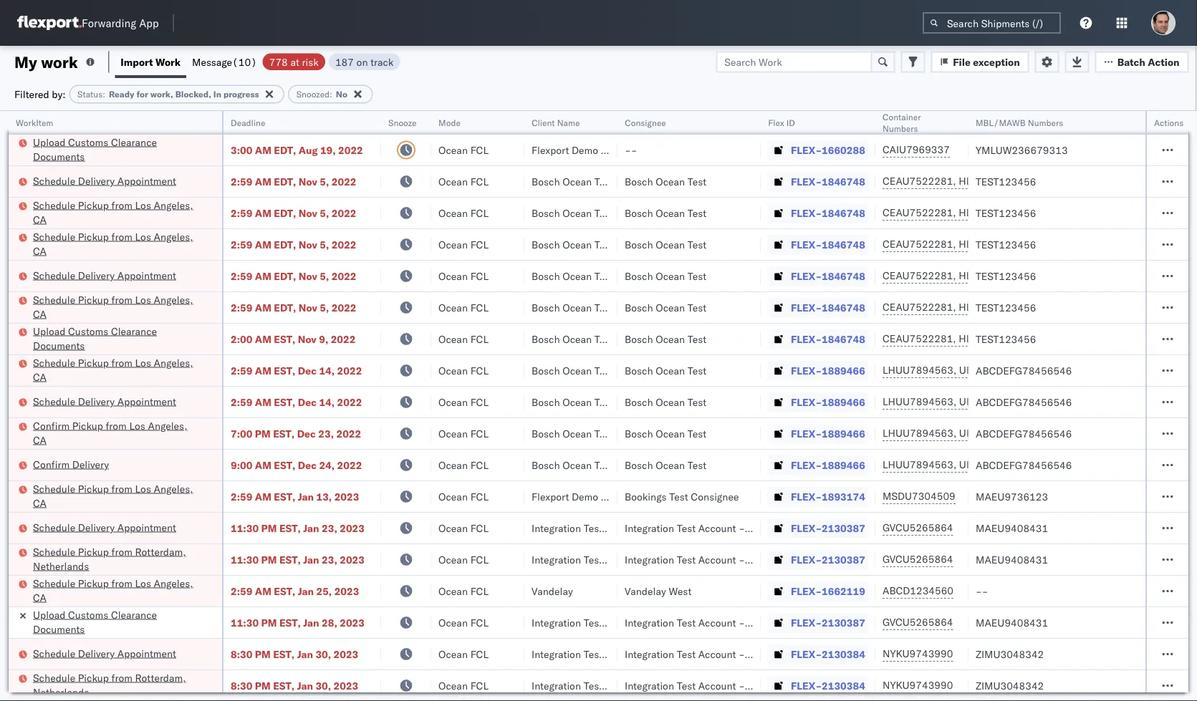 Task type: describe. For each thing, give the bounding box(es) containing it.
flex
[[768, 117, 784, 128]]

30, for schedule delivery appointment
[[315, 648, 331, 660]]

schedule delivery appointment button for 2:59 am est, dec 14, 2022
[[33, 394, 176, 410]]

filtered by:
[[14, 88, 66, 100]]

rotterdam, for 11:30 pm est, jan 23, 2023
[[135, 545, 186, 558]]

11:30 pm est, jan 28, 2023
[[231, 616, 365, 629]]

ocean fcl for schedule pickup from rotterdam, netherlands link corresponding to 11:30
[[438, 553, 489, 566]]

confirm delivery
[[33, 458, 109, 471]]

12 am from the top
[[255, 585, 271, 597]]

my
[[14, 52, 37, 72]]

appointment for 2:59 am est, dec 14, 2022
[[117, 395, 176, 408]]

5 edt, from the top
[[274, 270, 296, 282]]

delivery for 8:30 pm est, jan 30, 2023
[[78, 647, 115, 660]]

8 fcl from the top
[[470, 364, 489, 377]]

6 flex-1846748 from the top
[[791, 333, 865, 345]]

jaehyung 
[[1155, 522, 1197, 534]]

1 hlxu6269489, from the top
[[959, 175, 1032, 187]]

25,
[[316, 585, 332, 597]]

clearance for 2:00 am est, nov 9, 2022
[[111, 325, 157, 337]]

0 vertical spatial --
[[625, 144, 637, 156]]

3 schedule pickup from los angeles, ca link from the top
[[33, 293, 203, 321]]

omkar for lhuu7894563, uetu5238478
[[1155, 427, 1185, 440]]

4 integration from the top
[[625, 648, 674, 660]]

flex-1893174
[[791, 490, 865, 503]]

track
[[370, 56, 394, 68]]

11:30 pm est, jan 23, 2023 for schedule delivery appointment
[[231, 522, 365, 534]]

1 horizontal spatial --
[[976, 585, 988, 597]]

delivery for 2:59 am edt, nov 5, 2022
[[78, 269, 115, 282]]

pm for schedule pickup from rotterdam, netherlands button for 11:30 pm est, jan 23, 2023
[[261, 553, 277, 566]]

3 hlxu8034992 from the top
[[1035, 238, 1105, 250]]

import work
[[121, 56, 181, 68]]

6 schedule pickup from los angeles, ca link from the top
[[33, 576, 203, 605]]

1 appointment from the top
[[117, 174, 176, 187]]

batch action
[[1117, 56, 1179, 68]]

flexport for bookings test consignee
[[532, 490, 569, 503]]

rotterdam, for 8:30 pm est, jan 30, 2023
[[135, 672, 186, 684]]

1 account from the top
[[698, 522, 736, 534]]

no
[[336, 89, 347, 100]]

integration test account - karl lagerfeld for schedule delivery appointment "link" related to 8:30 pm est, jan 30, 2023
[[625, 648, 811, 660]]

flexport demo consignee for bookings
[[532, 490, 649, 503]]

13 schedule from the top
[[33, 672, 75, 684]]

14, for schedule pickup from los angeles, ca
[[319, 364, 335, 377]]

2 gaurav ja from the top
[[1155, 175, 1197, 188]]

1889466 for confirm pickup from los angeles, ca
[[822, 427, 865, 440]]

4 fcl from the top
[[470, 238, 489, 251]]

id
[[786, 117, 795, 128]]

flex-1660288
[[791, 144, 865, 156]]

1 schedule from the top
[[33, 174, 75, 187]]

snooze
[[388, 117, 416, 128]]

app
[[139, 16, 159, 30]]

at
[[290, 56, 299, 68]]

(10)
[[232, 56, 257, 68]]

4 edt, from the top
[[274, 238, 296, 251]]

5 ceau7522281, from the top
[[883, 301, 956, 313]]

9:00
[[231, 459, 252, 471]]

snoozed : no
[[296, 89, 347, 100]]

resize handle column header for workitem
[[205, 111, 222, 701]]

17 flex- from the top
[[791, 648, 822, 660]]

3 account from the top
[[698, 616, 736, 629]]

7 fcl from the top
[[470, 333, 489, 345]]

30, for schedule pickup from rotterdam, netherlands
[[315, 679, 331, 692]]

13,
[[316, 490, 332, 503]]

7 am from the top
[[255, 333, 271, 345]]

name
[[557, 117, 580, 128]]

omkar for ceau7522281, hlxu6269489, hlxu8034992
[[1155, 238, 1185, 251]]

1 schedule delivery appointment from the top
[[33, 174, 176, 187]]

confirm pickup from los angeles, ca button
[[33, 419, 203, 449]]

lhuu7894563, uetu5238478 for schedule delivery appointment
[[883, 395, 1029, 408]]

3 customs from the top
[[68, 609, 108, 621]]

3 clearance from the top
[[111, 609, 157, 621]]

integration test account - karl lagerfeld for schedule pickup from rotterdam, netherlands link corresponding to 11:30
[[625, 553, 811, 566]]

3 flex-1846748 from the top
[[791, 238, 865, 251]]

flex id
[[768, 117, 795, 128]]

3:00
[[231, 144, 252, 156]]

18 flex- from the top
[[791, 679, 822, 692]]

10 schedule from the top
[[33, 545, 75, 558]]

appointment for 11:30 pm est, jan 23, 2023
[[117, 521, 176, 534]]

7 2:59 from the top
[[231, 396, 252, 408]]

4 5, from the top
[[320, 270, 329, 282]]

2 schedule pickup from los angeles, ca button from the top
[[33, 230, 203, 260]]

10 flex- from the top
[[791, 427, 822, 440]]

client name button
[[524, 114, 603, 128]]

schedule pickup from rotterdam, netherlands link for 11:30
[[33, 545, 203, 573]]

1 ceau7522281, from the top
[[883, 175, 956, 187]]

forwarding
[[82, 16, 136, 30]]

ocean fcl for fifth schedule pickup from los angeles, ca link from the bottom of the page
[[438, 238, 489, 251]]

3 ceau7522281, hlxu6269489, hlxu8034992 from the top
[[883, 238, 1105, 250]]

confirm pickup from los angeles, ca
[[33, 419, 187, 446]]

24,
[[319, 459, 335, 471]]

batch action button
[[1095, 51, 1189, 73]]

15 flex- from the top
[[791, 585, 822, 597]]

netherlands for 11:30
[[33, 560, 89, 572]]

1 5, from the top
[[320, 175, 329, 188]]

schedule pickup from los angeles, ca for second schedule pickup from los angeles, ca link from the bottom
[[33, 482, 193, 509]]

test123456 for upload customs clearance documents button related to 2:00 am est, nov 9, 2022
[[976, 333, 1036, 345]]

16 fcl from the top
[[470, 616, 489, 629]]

on
[[356, 56, 368, 68]]

confirm for confirm delivery
[[33, 458, 70, 471]]

mbl/mawb
[[976, 117, 1026, 128]]

maeu9408431 for schedule pickup from rotterdam, netherlands
[[976, 553, 1048, 566]]

test123456 for fourth the schedule pickup from los angeles, ca button from the bottom
[[976, 301, 1036, 314]]

actions
[[1154, 117, 1184, 128]]

appointment for 8:30 pm est, jan 30, 2023
[[117, 647, 176, 660]]

3 flex- from the top
[[791, 207, 822, 219]]

2:00
[[231, 333, 252, 345]]

work
[[156, 56, 181, 68]]

11:30 for schedule pickup from rotterdam, netherlands
[[231, 553, 259, 566]]

bookings test consignee
[[625, 490, 739, 503]]

customs for 3:00 am edt, aug 19, 2022
[[68, 136, 108, 148]]

5 2:59 from the top
[[231, 301, 252, 314]]

bookings
[[625, 490, 667, 503]]

187 on track
[[335, 56, 394, 68]]

confirm delivery button
[[33, 457, 109, 473]]

1 vertical spatial 23,
[[322, 522, 337, 534]]

3 ceau7522281, from the top
[[883, 238, 956, 250]]

8 am from the top
[[255, 364, 271, 377]]

upload customs clearance documents for 3:00 am edt, aug 19, 2022
[[33, 136, 157, 163]]

4 2:59 am edt, nov 5, 2022 from the top
[[231, 270, 356, 282]]

message (10)
[[192, 56, 257, 68]]

flex-1889466 for confirm pickup from los angeles, ca
[[791, 427, 865, 440]]

lhuu7894563, for confirm pickup from los angeles, ca
[[883, 427, 956, 439]]

ymluw236679313
[[976, 144, 1068, 156]]

12 schedule from the top
[[33, 647, 75, 660]]

mbl/mawb numbers button
[[968, 114, 1133, 128]]

container numbers
[[883, 111, 921, 134]]

uetu5238478 for confirm pickup from los angeles, ca
[[959, 427, 1029, 439]]

5 flex-1846748 from the top
[[791, 301, 865, 314]]

consignee button
[[617, 114, 746, 128]]

vandelay for vandelay west
[[625, 585, 666, 597]]

14 fcl from the top
[[470, 553, 489, 566]]

1 ceau7522281, hlxu6269489, hlxu8034992 from the top
[[883, 175, 1105, 187]]

1 schedule delivery appointment button from the top
[[33, 174, 176, 189]]

3 flex-2130387 from the top
[[791, 616, 865, 629]]

1893174
[[822, 490, 865, 503]]

resize handle column header for deadline
[[364, 111, 381, 701]]

2 schedule pickup from los angeles, ca link from the top
[[33, 230, 203, 258]]

23, for rotterdam,
[[322, 553, 337, 566]]

deadline button
[[223, 114, 367, 128]]

4 hlxu6269489, from the top
[[959, 269, 1032, 282]]

3 integration test account - karl lagerfeld from the top
[[625, 616, 811, 629]]

uetu5238478 for schedule pickup from los angeles, ca
[[959, 364, 1029, 376]]

5, for fifth schedule pickup from los angeles, ca link from the bottom of the page
[[320, 238, 329, 251]]

3 schedule from the top
[[33, 230, 75, 243]]

1846748 for upload customs clearance documents button related to 2:00 am est, nov 9, 2022
[[822, 333, 865, 345]]

exception
[[973, 56, 1020, 68]]

container
[[883, 111, 921, 122]]

sa for lhuu7894563, uetu5238478
[[1188, 427, 1197, 440]]

my work
[[14, 52, 78, 72]]

schedule delivery appointment for 2:59 am edt, nov 5, 2022
[[33, 269, 176, 282]]

12 fcl from the top
[[470, 490, 489, 503]]

ocean fcl for schedule delivery appointment "link" related to 8:30 pm est, jan 30, 2023
[[438, 648, 489, 660]]

2:00 am est, nov 9, 2022
[[231, 333, 356, 345]]

by:
[[52, 88, 66, 100]]

documents for 2:00
[[33, 339, 85, 352]]

1846748 for fourth the schedule pickup from los angeles, ca button from the bottom
[[822, 301, 865, 314]]

schedule delivery appointment link for 2:59 am est, dec 14, 2022
[[33, 394, 176, 409]]

2:59 am est, jan 25, 2023
[[231, 585, 359, 597]]

3 fcl from the top
[[470, 207, 489, 219]]

2 2:59 from the top
[[231, 207, 252, 219]]

1 am from the top
[[255, 144, 271, 156]]

schedule delivery appointment link for 2:59 am edt, nov 5, 2022
[[33, 268, 176, 283]]

11 schedule from the top
[[33, 577, 75, 590]]

11 am from the top
[[255, 490, 271, 503]]

ocean fcl for confirm pickup from los angeles, ca link
[[438, 427, 489, 440]]

4 uetu5238478 from the top
[[959, 458, 1029, 471]]

4 abcdefg78456546 from the top
[[976, 459, 1072, 471]]

3 resize handle column header from the left
[[414, 111, 431, 701]]

1 hlxu8034992 from the top
[[1035, 175, 1105, 187]]

5 schedule from the top
[[33, 293, 75, 306]]

5 hlxu8034992 from the top
[[1035, 301, 1105, 313]]

mode button
[[431, 114, 510, 128]]

1 flex- from the top
[[791, 144, 822, 156]]

test123456 for 2nd the schedule pickup from los angeles, ca button
[[976, 238, 1036, 251]]

10 fcl from the top
[[470, 427, 489, 440]]

4 account from the top
[[698, 648, 736, 660]]

3 lagerfeld from the top
[[768, 616, 811, 629]]

zimu3048342 for schedule delivery appointment
[[976, 648, 1044, 660]]

6 fcl from the top
[[470, 301, 489, 314]]

schedule pickup from los angeles, ca for first schedule pickup from los angeles, ca link from the top of the page
[[33, 199, 193, 226]]

vandelay west
[[625, 585, 692, 597]]

ocean fcl for 4th schedule pickup from los angeles, ca link from the top of the page
[[438, 364, 489, 377]]

file
[[953, 56, 970, 68]]

3 upload customs clearance documents from the top
[[33, 609, 157, 635]]

1 fcl from the top
[[470, 144, 489, 156]]

187
[[335, 56, 354, 68]]

dec for confirm pickup from los angeles, ca
[[297, 427, 316, 440]]

1 2:59 from the top
[[231, 175, 252, 188]]

forwarding app link
[[17, 16, 159, 30]]

blocked,
[[175, 89, 211, 100]]

7:00 pm est, dec 23, 2022
[[231, 427, 361, 440]]

aug
[[299, 144, 318, 156]]

message
[[192, 56, 232, 68]]

lhuu7894563, uetu5238478 for schedule pickup from los angeles, ca
[[883, 364, 1029, 376]]

container numbers button
[[875, 108, 954, 134]]

3 2130387 from the top
[[822, 616, 865, 629]]

jaehyung
[[1155, 522, 1197, 534]]

2 ceau7522281, hlxu6269489, hlxu8034992 from the top
[[883, 206, 1105, 219]]

schedule delivery appointment for 2:59 am est, dec 14, 2022
[[33, 395, 176, 408]]

for
[[136, 89, 148, 100]]

5 integration from the top
[[625, 679, 674, 692]]

ja for schedule delivery appointment
[[1190, 270, 1197, 282]]

5 ceau7522281, hlxu6269489, hlxu8034992 from the top
[[883, 301, 1105, 313]]

9,
[[319, 333, 328, 345]]

status : ready for work, blocked, in progress
[[77, 89, 259, 100]]

delivery for 2:59 am est, dec 14, 2022
[[78, 395, 115, 408]]

batch
[[1117, 56, 1145, 68]]

10 resize handle column header from the left
[[1171, 111, 1188, 701]]

dec left "24,"
[[298, 459, 317, 471]]

2 ceau7522281, from the top
[[883, 206, 956, 219]]

1 integration from the top
[[625, 522, 674, 534]]

flex-1662119
[[791, 585, 865, 597]]

2:59 am est, jan 13, 2023
[[231, 490, 359, 503]]

snoozed
[[296, 89, 330, 100]]

3 karl from the top
[[747, 616, 766, 629]]

1 2:59 am edt, nov 5, 2022 from the top
[[231, 175, 356, 188]]

ocean fcl for second schedule pickup from los angeles, ca link from the bottom
[[438, 490, 489, 503]]

action
[[1148, 56, 1179, 68]]

angeles, inside confirm pickup from los angeles, ca
[[148, 419, 187, 432]]

resize handle column header for consignee
[[744, 111, 761, 701]]

9:00 am est, dec 24, 2022
[[231, 459, 362, 471]]

6 flex- from the top
[[791, 301, 822, 314]]

3 maeu9408431 from the top
[[976, 616, 1048, 629]]

flex-2130384 for schedule pickup from rotterdam, netherlands
[[791, 679, 865, 692]]

schedule delivery appointment button for 2:59 am edt, nov 5, 2022
[[33, 268, 176, 284]]

ocean fcl for third schedule pickup from los angeles, ca link from the top of the page
[[438, 301, 489, 314]]

resize handle column header for mode
[[507, 111, 524, 701]]

4 flex-1846748 from the top
[[791, 270, 865, 282]]

19,
[[320, 144, 336, 156]]

4 lhuu7894563, uetu5238478 from the top
[[883, 458, 1029, 471]]

upload customs clearance documents for 2:00 am est, nov 9, 2022
[[33, 325, 157, 352]]

1 schedule delivery appointment link from the top
[[33, 174, 176, 188]]



Task type: locate. For each thing, give the bounding box(es) containing it.
flexport demo consignee
[[532, 144, 649, 156], [532, 490, 649, 503]]

1 vertical spatial flex-2130387
[[791, 553, 865, 566]]

2 integration from the top
[[625, 553, 674, 566]]

resize handle column header
[[205, 111, 222, 701], [364, 111, 381, 701], [414, 111, 431, 701], [507, 111, 524, 701], [600, 111, 617, 701], [744, 111, 761, 701], [858, 111, 875, 701], [951, 111, 968, 701], [1130, 111, 1148, 701], [1171, 111, 1188, 701]]

test123456
[[976, 175, 1036, 188], [976, 207, 1036, 219], [976, 238, 1036, 251], [976, 270, 1036, 282], [976, 301, 1036, 314], [976, 333, 1036, 345]]

2130387 up '1662119' in the right of the page
[[822, 553, 865, 566]]

1 test123456 from the top
[[976, 175, 1036, 188]]

0 vertical spatial 11:30
[[231, 522, 259, 534]]

3 am from the top
[[255, 207, 271, 219]]

0 vertical spatial maeu9408431
[[976, 522, 1048, 534]]

8 2:59 from the top
[[231, 490, 252, 503]]

abcdefg78456546 for schedule delivery appointment
[[976, 396, 1072, 408]]

upload customs clearance documents link for 3:00 am edt, aug 19, 2022
[[33, 135, 203, 164]]

test123456 for schedule delivery appointment button related to 2:59 am edt, nov 5, 2022
[[976, 270, 1036, 282]]

2130387 down 1893174
[[822, 522, 865, 534]]

16 flex- from the top
[[791, 616, 822, 629]]

1 vertical spatial rotterdam,
[[135, 672, 186, 684]]

4 1846748 from the top
[[822, 270, 865, 282]]

gaurav ja for schedule delivery appointment
[[1155, 270, 1197, 282]]

778 at risk
[[269, 56, 319, 68]]

1 vertical spatial 2:59 am est, dec 14, 2022
[[231, 396, 362, 408]]

nyku9743990
[[883, 648, 953, 660], [883, 679, 953, 692]]

0 vertical spatial 2:59 am est, dec 14, 2022
[[231, 364, 362, 377]]

1 vertical spatial clearance
[[111, 325, 157, 337]]

1 vertical spatial 8:30
[[231, 679, 252, 692]]

14, up 7:00 pm est, dec 23, 2022
[[319, 396, 335, 408]]

bosch
[[532, 175, 560, 188], [625, 175, 653, 188], [532, 207, 560, 219], [625, 207, 653, 219], [532, 238, 560, 251], [625, 238, 653, 251], [532, 270, 560, 282], [625, 270, 653, 282], [532, 301, 560, 314], [625, 301, 653, 314], [532, 333, 560, 345], [625, 333, 653, 345], [532, 364, 560, 377], [625, 364, 653, 377], [532, 396, 560, 408], [625, 396, 653, 408], [532, 427, 560, 440], [625, 427, 653, 440], [532, 459, 560, 471], [625, 459, 653, 471]]

2130387
[[822, 522, 865, 534], [822, 553, 865, 566], [822, 616, 865, 629]]

clearance
[[111, 136, 157, 148], [111, 325, 157, 337], [111, 609, 157, 621]]

lagerfeld for schedule pickup from rotterdam, netherlands link corresponding to 11:30
[[768, 553, 811, 566]]

lagerfeld for schedule delivery appointment "link" related to 8:30 pm est, jan 30, 2023
[[768, 648, 811, 660]]

ja
[[1190, 144, 1197, 156], [1190, 175, 1197, 188], [1190, 207, 1197, 219], [1190, 270, 1197, 282]]

appointment
[[117, 174, 176, 187], [117, 269, 176, 282], [117, 395, 176, 408], [117, 521, 176, 534], [117, 647, 176, 660]]

11:30 pm est, jan 23, 2023 down 2:59 am est, jan 13, 2023
[[231, 522, 365, 534]]

10 ocean fcl from the top
[[438, 427, 489, 440]]

11:30 down 2:59 am est, jan 25, 2023 in the bottom of the page
[[231, 616, 259, 629]]

2 1846748 from the top
[[822, 207, 865, 219]]

Search Work text field
[[716, 51, 872, 73]]

0 vertical spatial 11:30 pm est, jan 23, 2023
[[231, 522, 365, 534]]

6 edt, from the top
[[274, 301, 296, 314]]

numbers inside container numbers
[[883, 123, 918, 134]]

nyku9743990 for schedule delivery appointment
[[883, 648, 953, 660]]

caiu7969337
[[883, 143, 950, 156]]

8:30
[[231, 648, 252, 660], [231, 679, 252, 692]]

4 lhuu7894563, from the top
[[883, 458, 956, 471]]

client
[[532, 117, 555, 128]]

ca for 4th schedule pickup from los angeles, ca link from the top of the page
[[33, 371, 47, 383]]

11:30 pm est, jan 23, 2023 up 2:59 am est, jan 25, 2023 in the bottom of the page
[[231, 553, 365, 566]]

1 upload customs clearance documents button from the top
[[33, 135, 203, 165]]

zimu3048342 for schedule pickup from rotterdam, netherlands
[[976, 679, 1044, 692]]

est,
[[274, 333, 295, 345], [274, 364, 295, 377], [274, 396, 295, 408], [273, 427, 295, 440], [274, 459, 295, 471], [274, 490, 295, 503], [279, 522, 301, 534], [279, 553, 301, 566], [274, 585, 295, 597], [279, 616, 301, 629], [273, 648, 295, 660], [273, 679, 295, 692]]

11:30 up 2:59 am est, jan 25, 2023 in the bottom of the page
[[231, 553, 259, 566]]

2 vertical spatial 11:30
[[231, 616, 259, 629]]

maeu9408431
[[976, 522, 1048, 534], [976, 553, 1048, 566], [976, 616, 1048, 629]]

2 vertical spatial documents
[[33, 623, 85, 635]]

1 abcdefg78456546 from the top
[[976, 364, 1072, 377]]

workitem button
[[9, 114, 208, 128]]

confirm down confirm pickup from los angeles, ca
[[33, 458, 70, 471]]

work
[[41, 52, 78, 72]]

1 1889466 from the top
[[822, 364, 865, 377]]

1 clearance from the top
[[111, 136, 157, 148]]

1 vertical spatial demo
[[572, 490, 598, 503]]

1 karl from the top
[[747, 522, 766, 534]]

4 flex- from the top
[[791, 238, 822, 251]]

uetu5238478
[[959, 364, 1029, 376], [959, 395, 1029, 408], [959, 427, 1029, 439], [959, 458, 1029, 471]]

0 horizontal spatial --
[[625, 144, 637, 156]]

schedule delivery appointment
[[33, 174, 176, 187], [33, 269, 176, 282], [33, 395, 176, 408], [33, 521, 176, 534], [33, 647, 176, 660]]

gvcu5265864 down "abcd1234560" on the right of the page
[[883, 616, 953, 629]]

integration test account - karl lagerfeld
[[625, 522, 811, 534], [625, 553, 811, 566], [625, 616, 811, 629], [625, 648, 811, 660], [625, 679, 811, 692]]

5 ocean fcl from the top
[[438, 270, 489, 282]]

: left 'ready'
[[103, 89, 105, 100]]

1 ca from the top
[[33, 213, 47, 226]]

1 vertical spatial nyku9743990
[[883, 679, 953, 692]]

9 am from the top
[[255, 396, 271, 408]]

1 vertical spatial omkar sa
[[1155, 427, 1197, 440]]

5, for first schedule pickup from los angeles, ca link from the top of the page
[[320, 207, 329, 219]]

2 omkar from the top
[[1155, 427, 1185, 440]]

-- down consignee button
[[625, 144, 637, 156]]

1662119
[[822, 585, 865, 597]]

0 vertical spatial documents
[[33, 150, 85, 163]]

upload customs clearance documents button for 2:00 am est, nov 9, 2022
[[33, 324, 203, 354]]

0 horizontal spatial :
[[103, 89, 105, 100]]

3 abcdefg78456546 from the top
[[976, 427, 1072, 440]]

pm for schedule pickup from rotterdam, netherlands button corresponding to 8:30 pm est, jan 30, 2023
[[255, 679, 271, 692]]

ocean fcl for schedule delivery appointment "link" for 11:30 pm est, jan 23, 2023
[[438, 522, 489, 534]]

pm
[[255, 427, 271, 440], [261, 522, 277, 534], [261, 553, 277, 566], [261, 616, 277, 629], [255, 648, 271, 660], [255, 679, 271, 692]]

karl
[[747, 522, 766, 534], [747, 553, 766, 566], [747, 616, 766, 629], [747, 648, 766, 660], [747, 679, 766, 692]]

9 flex- from the top
[[791, 396, 822, 408]]

6 schedule from the top
[[33, 356, 75, 369]]

ca for confirm pickup from los angeles, ca link
[[33, 434, 47, 446]]

0 vertical spatial omkar sa
[[1155, 238, 1197, 251]]

numbers inside button
[[1028, 117, 1063, 128]]

1 vertical spatial upload
[[33, 325, 66, 337]]

schedule delivery appointment button for 11:30 pm est, jan 23, 2023
[[33, 520, 176, 536]]

0 vertical spatial schedule pickup from rotterdam, netherlands button
[[33, 545, 203, 575]]

delivery inside button
[[72, 458, 109, 471]]

gvcu5265864 down msdu7304509
[[883, 521, 953, 534]]

ca for sixth schedule pickup from los angeles, ca link from the top of the page
[[33, 591, 47, 604]]

23, down 13,
[[322, 522, 337, 534]]

status
[[77, 89, 103, 100]]

gaurav for schedule delivery appointment
[[1155, 270, 1187, 282]]

upload customs clearance documents
[[33, 136, 157, 163], [33, 325, 157, 352], [33, 609, 157, 635]]

2130384 for schedule pickup from rotterdam, netherlands
[[822, 679, 865, 692]]

0 vertical spatial netherlands
[[33, 560, 89, 572]]

13 flex- from the top
[[791, 522, 822, 534]]

flex-1889466 for schedule delivery appointment
[[791, 396, 865, 408]]

4 ca from the top
[[33, 371, 47, 383]]

0 vertical spatial nyku9743990
[[883, 648, 953, 660]]

4 resize handle column header from the left
[[507, 111, 524, 701]]

1 ocean fcl from the top
[[438, 144, 489, 156]]

sa
[[1188, 238, 1197, 251], [1188, 427, 1197, 440]]

flex-2130387 down flex-1893174
[[791, 522, 865, 534]]

lhuu7894563, uetu5238478
[[883, 364, 1029, 376], [883, 395, 1029, 408], [883, 427, 1029, 439], [883, 458, 1029, 471]]

2 vertical spatial gvcu5265864
[[883, 616, 953, 629]]

8 schedule from the top
[[33, 482, 75, 495]]

0 vertical spatial flex-2130384
[[791, 648, 865, 660]]

2 vertical spatial maeu9408431
[[976, 616, 1048, 629]]

0 vertical spatial clearance
[[111, 136, 157, 148]]

confirm for confirm pickup from los angeles, ca
[[33, 419, 70, 432]]

risk
[[302, 56, 319, 68]]

8:30 pm est, jan 30, 2023 for schedule pickup from rotterdam, netherlands
[[231, 679, 358, 692]]

9 resize handle column header from the left
[[1130, 111, 1148, 701]]

2130384
[[822, 648, 865, 660], [822, 679, 865, 692]]

2 hlxu8034992 from the top
[[1035, 206, 1105, 219]]

gvcu5265864 up "abcd1234560" on the right of the page
[[883, 553, 953, 566]]

1 gaurav from the top
[[1155, 144, 1187, 156]]

2 schedule delivery appointment button from the top
[[33, 268, 176, 284]]

1 vertical spatial 11:30
[[231, 553, 259, 566]]

documents for 3:00
[[33, 150, 85, 163]]

dec down 2:00 am est, nov 9, 2022
[[298, 364, 317, 377]]

netherlands for 8:30
[[33, 686, 89, 698]]

dec
[[298, 364, 317, 377], [298, 396, 317, 408], [297, 427, 316, 440], [298, 459, 317, 471]]

1 vertical spatial 8:30 pm est, jan 30, 2023
[[231, 679, 358, 692]]

0 vertical spatial 23,
[[318, 427, 334, 440]]

ceau7522281,
[[883, 175, 956, 187], [883, 206, 956, 219], [883, 238, 956, 250], [883, 269, 956, 282], [883, 301, 956, 313], [883, 332, 956, 345]]

2 test123456 from the top
[[976, 207, 1036, 219]]

schedule delivery appointment button
[[33, 174, 176, 189], [33, 268, 176, 284], [33, 394, 176, 410], [33, 520, 176, 536], [33, 646, 176, 662]]

8 ocean fcl from the top
[[438, 364, 489, 377]]

1 vertical spatial 14,
[[319, 396, 335, 408]]

mbl/mawb numbers
[[976, 117, 1063, 128]]

1 edt, from the top
[[274, 144, 296, 156]]

2 schedule pickup from rotterdam, netherlands button from the top
[[33, 671, 203, 701]]

28,
[[322, 616, 337, 629]]

flex-2130387 button
[[768, 518, 868, 538], [768, 518, 868, 538], [768, 550, 868, 570], [768, 550, 868, 570], [768, 613, 868, 633], [768, 613, 868, 633]]

west
[[669, 585, 692, 597]]

deadline
[[231, 117, 265, 128]]

1 vertical spatial schedule pickup from rotterdam, netherlands link
[[33, 671, 203, 700]]

1 vertical spatial customs
[[68, 325, 108, 337]]

5, for third schedule pickup from los angeles, ca link from the top of the page
[[320, 301, 329, 314]]

confirm inside confirm pickup from los angeles, ca
[[33, 419, 70, 432]]

omkar sa for ceau7522281, hlxu6269489, hlxu8034992
[[1155, 238, 1197, 251]]

2:59 am est, dec 14, 2022 for schedule pickup from los angeles, ca
[[231, 364, 362, 377]]

: left no
[[330, 89, 332, 100]]

1846748 for 2nd the schedule pickup from los angeles, ca button
[[822, 238, 865, 251]]

2 vertical spatial 23,
[[322, 553, 337, 566]]

1 vertical spatial flex-2130384
[[791, 679, 865, 692]]

-
[[625, 144, 631, 156], [631, 144, 637, 156], [739, 522, 745, 534], [739, 553, 745, 566], [976, 585, 982, 597], [982, 585, 988, 597], [739, 616, 745, 629], [739, 648, 745, 660], [739, 679, 745, 692]]

client name
[[532, 117, 580, 128]]

8:30 pm est, jan 30, 2023 for schedule delivery appointment
[[231, 648, 358, 660]]

delivery for 11:30 pm est, jan 23, 2023
[[78, 521, 115, 534]]

1 vertical spatial zimu3048342
[[976, 679, 1044, 692]]

from inside confirm pickup from los angeles, ca
[[106, 419, 127, 432]]

1 vertical spatial upload customs clearance documents button
[[33, 324, 203, 354]]

ja for upload customs clearance documents
[[1190, 144, 1197, 156]]

2:59 am est, dec 14, 2022 for schedule delivery appointment
[[231, 396, 362, 408]]

5 integration test account - karl lagerfeld from the top
[[625, 679, 811, 692]]

0 vertical spatial 2130387
[[822, 522, 865, 534]]

0 vertical spatial upload customs clearance documents link
[[33, 135, 203, 164]]

schedule pickup from los angeles, ca button
[[33, 198, 203, 228], [33, 230, 203, 260], [33, 293, 203, 323], [33, 356, 203, 386], [33, 482, 203, 512], [33, 576, 203, 606]]

in
[[213, 89, 221, 100]]

2 2:59 am edt, nov 5, 2022 from the top
[[231, 207, 356, 219]]

23, up 25,
[[322, 553, 337, 566]]

4 am from the top
[[255, 238, 271, 251]]

11:30 for schedule delivery appointment
[[231, 522, 259, 534]]

resize handle column header for container numbers
[[951, 111, 968, 701]]

3 hlxu6269489, from the top
[[959, 238, 1032, 250]]

3 upload customs clearance documents link from the top
[[33, 608, 203, 636]]

filtered
[[14, 88, 49, 100]]

1 vertical spatial upload customs clearance documents link
[[33, 324, 203, 353]]

1 vertical spatial flexport demo consignee
[[532, 490, 649, 503]]

1 vertical spatial 2130384
[[822, 679, 865, 692]]

0 vertical spatial upload customs clearance documents
[[33, 136, 157, 163]]

4 schedule delivery appointment button from the top
[[33, 520, 176, 536]]

2 hlxu6269489, from the top
[[959, 206, 1032, 219]]

11 fcl from the top
[[470, 459, 489, 471]]

-- right "abcd1234560" on the right of the page
[[976, 585, 988, 597]]

schedule delivery appointment link
[[33, 174, 176, 188], [33, 268, 176, 283], [33, 394, 176, 409], [33, 520, 176, 535], [33, 646, 176, 661]]

schedule delivery appointment link for 8:30 pm est, jan 30, 2023
[[33, 646, 176, 661]]

6 ocean fcl from the top
[[438, 301, 489, 314]]

13 fcl from the top
[[470, 522, 489, 534]]

3 schedule delivery appointment link from the top
[[33, 394, 176, 409]]

0 vertical spatial customs
[[68, 136, 108, 148]]

work,
[[150, 89, 173, 100]]

0 vertical spatial schedule pickup from rotterdam, netherlands
[[33, 545, 186, 572]]

: for status
[[103, 89, 105, 100]]

confirm pickup from los angeles, ca link
[[33, 419, 203, 447]]

0 vertical spatial flexport demo consignee
[[532, 144, 649, 156]]

2 vertical spatial clearance
[[111, 609, 157, 621]]

0 vertical spatial flex-2130387
[[791, 522, 865, 534]]

1 vertical spatial upload customs clearance documents
[[33, 325, 157, 352]]

5 schedule delivery appointment from the top
[[33, 647, 176, 660]]

pickup inside confirm pickup from los angeles, ca
[[72, 419, 103, 432]]

2 demo from the top
[[572, 490, 598, 503]]

7:00
[[231, 427, 252, 440]]

9 ocean fcl from the top
[[438, 396, 489, 408]]

schedule pickup from rotterdam, netherlands button for 8:30 pm est, jan 30, 2023
[[33, 671, 203, 701]]

1 vertical spatial maeu9408431
[[976, 553, 1048, 566]]

14, for schedule delivery appointment
[[319, 396, 335, 408]]

gvcu5265864 for schedule delivery appointment
[[883, 521, 953, 534]]

778
[[269, 56, 288, 68]]

4 test123456 from the top
[[976, 270, 1036, 282]]

1 vertical spatial schedule pickup from rotterdam, netherlands button
[[33, 671, 203, 701]]

3 test123456 from the top
[[976, 238, 1036, 251]]

numbers down container
[[883, 123, 918, 134]]

1 8:30 pm est, jan 30, 2023 from the top
[[231, 648, 358, 660]]

2 schedule pickup from los angeles, ca from the top
[[33, 230, 193, 257]]

0 vertical spatial flexport
[[532, 144, 569, 156]]

1 flex-1846748 from the top
[[791, 175, 865, 188]]

1 vertical spatial 30,
[[315, 679, 331, 692]]

0 vertical spatial 30,
[[315, 648, 331, 660]]

confirm inside confirm delivery link
[[33, 458, 70, 471]]

2130387 for schedule delivery appointment
[[822, 522, 865, 534]]

karl for schedule pickup from rotterdam, netherlands button corresponding to 8:30 pm est, jan 30, 2023
[[747, 679, 766, 692]]

2 ocean fcl from the top
[[438, 175, 489, 188]]

schedule pickup from los angeles, ca for fifth schedule pickup from los angeles, ca link from the bottom of the page
[[33, 230, 193, 257]]

14, down the 9,
[[319, 364, 335, 377]]

upload for 3:00 am edt, aug 19, 2022
[[33, 136, 66, 148]]

schedule pickup from los angeles, ca for sixth schedule pickup from los angeles, ca link from the top of the page
[[33, 577, 193, 604]]

omkar
[[1155, 238, 1185, 251], [1155, 427, 1185, 440]]

angeles,
[[154, 199, 193, 211], [154, 230, 193, 243], [154, 293, 193, 306], [154, 356, 193, 369], [148, 419, 187, 432], [154, 482, 193, 495], [154, 577, 193, 590]]

1 flexport demo consignee from the top
[[532, 144, 649, 156]]

schedule pickup from rotterdam, netherlands button for 11:30 pm est, jan 23, 2023
[[33, 545, 203, 575]]

forwarding app
[[82, 16, 159, 30]]

0 vertical spatial 8:30
[[231, 648, 252, 660]]

2 schedule from the top
[[33, 199, 75, 211]]

2 upload customs clearance documents link from the top
[[33, 324, 203, 353]]

resize handle column header for client name
[[600, 111, 617, 701]]

1 schedule pickup from rotterdam, netherlands link from the top
[[33, 545, 203, 573]]

ocean fcl for sixth schedule pickup from los angeles, ca link from the top of the page
[[438, 585, 489, 597]]

12 flex- from the top
[[791, 490, 822, 503]]

1 vertical spatial 11:30 pm est, jan 23, 2023
[[231, 553, 365, 566]]

1 vertical spatial gvcu5265864
[[883, 553, 953, 566]]

2 gaurav from the top
[[1155, 175, 1187, 188]]

0 vertical spatial gvcu5265864
[[883, 521, 953, 534]]

14 flex- from the top
[[791, 553, 822, 566]]

7 schedule from the top
[[33, 395, 75, 408]]

2:59
[[231, 175, 252, 188], [231, 207, 252, 219], [231, 238, 252, 251], [231, 270, 252, 282], [231, 301, 252, 314], [231, 364, 252, 377], [231, 396, 252, 408], [231, 490, 252, 503], [231, 585, 252, 597]]

flex-1846748
[[791, 175, 865, 188], [791, 207, 865, 219], [791, 238, 865, 251], [791, 270, 865, 282], [791, 301, 865, 314], [791, 333, 865, 345]]

los inside confirm pickup from los angeles, ca
[[129, 419, 145, 432]]

msdu7304509
[[883, 490, 955, 503]]

6 resize handle column header from the left
[[744, 111, 761, 701]]

ready
[[109, 89, 134, 100]]

abcdefg78456546 for confirm pickup from los angeles, ca
[[976, 427, 1072, 440]]

3 edt, from the top
[[274, 207, 296, 219]]

1 vertical spatial --
[[976, 585, 988, 597]]

4 schedule pickup from los angeles, ca button from the top
[[33, 356, 203, 386]]

progress
[[223, 89, 259, 100]]

0 vertical spatial 8:30 pm est, jan 30, 2023
[[231, 648, 358, 660]]

0 vertical spatial demo
[[572, 144, 598, 156]]

customs
[[68, 136, 108, 148], [68, 325, 108, 337], [68, 609, 108, 621]]

0 vertical spatial upload customs clearance documents button
[[33, 135, 203, 165]]

0 horizontal spatial vandelay
[[532, 585, 573, 597]]

1846748 for first the schedule pickup from los angeles, ca button from the top of the page
[[822, 207, 865, 219]]

resize handle column header for mbl/mawb numbers
[[1130, 111, 1148, 701]]

1 horizontal spatial :
[[330, 89, 332, 100]]

1 customs from the top
[[68, 136, 108, 148]]

flex-
[[791, 144, 822, 156], [791, 175, 822, 188], [791, 207, 822, 219], [791, 238, 822, 251], [791, 270, 822, 282], [791, 301, 822, 314], [791, 333, 822, 345], [791, 364, 822, 377], [791, 396, 822, 408], [791, 427, 822, 440], [791, 459, 822, 471], [791, 490, 822, 503], [791, 522, 822, 534], [791, 553, 822, 566], [791, 585, 822, 597], [791, 616, 822, 629], [791, 648, 822, 660], [791, 679, 822, 692]]

1 vertical spatial netherlands
[[33, 686, 89, 698]]

omkar sa for lhuu7894563, uetu5238478
[[1155, 427, 1197, 440]]

2130387 down '1662119' in the right of the page
[[822, 616, 865, 629]]

0 vertical spatial omkar
[[1155, 238, 1185, 251]]

test123456 for first the schedule pickup from los angeles, ca button from the top of the page
[[976, 207, 1036, 219]]

abcdefg78456546 for schedule pickup from los angeles, ca
[[976, 364, 1072, 377]]

5 fcl from the top
[[470, 270, 489, 282]]

0 vertical spatial schedule pickup from rotterdam, netherlands link
[[33, 545, 203, 573]]

resize handle column header for flex id
[[858, 111, 875, 701]]

import
[[121, 56, 153, 68]]

abcdefg78456546
[[976, 364, 1072, 377], [976, 396, 1072, 408], [976, 427, 1072, 440], [976, 459, 1072, 471]]

flex-1889466 for schedule pickup from los angeles, ca
[[791, 364, 865, 377]]

11:30 down 2:59 am est, jan 13, 2023
[[231, 522, 259, 534]]

clearance for 3:00 am edt, aug 19, 2022
[[111, 136, 157, 148]]

pm for schedule delivery appointment button corresponding to 8:30 pm est, jan 30, 2023
[[255, 648, 271, 660]]

flexport. image
[[17, 16, 82, 30]]

ocean fcl for 2:59 am edt, nov 5, 2022 schedule delivery appointment "link"
[[438, 270, 489, 282]]

confirm
[[33, 419, 70, 432], [33, 458, 70, 471]]

upload for 2:00 am est, nov 9, 2022
[[33, 325, 66, 337]]

2 maeu9408431 from the top
[[976, 553, 1048, 566]]

2 ja from the top
[[1190, 175, 1197, 188]]

0 vertical spatial 2130384
[[822, 648, 865, 660]]

11:30 pm est, jan 23, 2023
[[231, 522, 365, 534], [231, 553, 365, 566]]

upload customs clearance documents link
[[33, 135, 203, 164], [33, 324, 203, 353], [33, 608, 203, 636]]

2 zimu3048342 from the top
[[976, 679, 1044, 692]]

2 vertical spatial upload customs clearance documents link
[[33, 608, 203, 636]]

1889466 for schedule pickup from los angeles, ca
[[822, 364, 865, 377]]

1 confirm from the top
[[33, 419, 70, 432]]

3 integration from the top
[[625, 616, 674, 629]]

1 vertical spatial flexport
[[532, 490, 569, 503]]

import work button
[[115, 46, 186, 78]]

demo down name
[[572, 144, 598, 156]]

0 vertical spatial sa
[[1188, 238, 1197, 251]]

1 vertical spatial schedule pickup from rotterdam, netherlands
[[33, 672, 186, 698]]

0 vertical spatial confirm
[[33, 419, 70, 432]]

numbers up ymluw236679313
[[1028, 117, 1063, 128]]

1 lhuu7894563, uetu5238478 from the top
[[883, 364, 1029, 376]]

1 vertical spatial sa
[[1188, 427, 1197, 440]]

ocean fcl for 2:59 am est, dec 14, 2022 schedule delivery appointment "link"
[[438, 396, 489, 408]]

2022
[[338, 144, 363, 156], [331, 175, 356, 188], [331, 207, 356, 219], [331, 238, 356, 251], [331, 270, 356, 282], [331, 301, 356, 314], [331, 333, 356, 345], [337, 364, 362, 377], [337, 396, 362, 408], [336, 427, 361, 440], [337, 459, 362, 471]]

8:30 for schedule delivery appointment
[[231, 648, 252, 660]]

5 resize handle column header from the left
[[600, 111, 617, 701]]

schedule delivery appointment link for 11:30 pm est, jan 23, 2023
[[33, 520, 176, 535]]

2 vertical spatial upload customs clearance documents
[[33, 609, 157, 635]]

ja for schedule pickup from los angeles, ca
[[1190, 207, 1197, 219]]

confirm up confirm delivery
[[33, 419, 70, 432]]

6 hlxu6269489, from the top
[[959, 332, 1032, 345]]

flex id button
[[761, 114, 861, 128]]

2 vertical spatial 2130387
[[822, 616, 865, 629]]

1 vertical spatial documents
[[33, 339, 85, 352]]

maeu9736123
[[976, 490, 1048, 503]]

pm for the confirm pickup from los angeles, ca button
[[255, 427, 271, 440]]

ca for first schedule pickup from los angeles, ca link from the top of the page
[[33, 213, 47, 226]]

demo for bookings
[[572, 490, 598, 503]]

23,
[[318, 427, 334, 440], [322, 522, 337, 534], [322, 553, 337, 566]]

omkar sa
[[1155, 238, 1197, 251], [1155, 427, 1197, 440]]

0 vertical spatial zimu3048342
[[976, 648, 1044, 660]]

dec up 7:00 pm est, dec 23, 2022
[[298, 396, 317, 408]]

integration test account - karl lagerfeld for 8:30 schedule pickup from rotterdam, netherlands link
[[625, 679, 811, 692]]

1889466 for schedule delivery appointment
[[822, 396, 865, 408]]

4 integration test account - karl lagerfeld from the top
[[625, 648, 811, 660]]

2:59 am est, dec 14, 2022 up 7:00 pm est, dec 23, 2022
[[231, 396, 362, 408]]

23, up "24,"
[[318, 427, 334, 440]]

1 vertical spatial confirm
[[33, 458, 70, 471]]

4 lagerfeld from the top
[[768, 648, 811, 660]]

test
[[594, 175, 613, 188], [688, 175, 707, 188], [594, 207, 613, 219], [688, 207, 707, 219], [594, 238, 613, 251], [688, 238, 707, 251], [594, 270, 613, 282], [688, 270, 707, 282], [594, 301, 613, 314], [688, 301, 707, 314], [594, 333, 613, 345], [688, 333, 707, 345], [594, 364, 613, 377], [688, 364, 707, 377], [594, 396, 613, 408], [688, 396, 707, 408], [594, 427, 613, 440], [688, 427, 707, 440], [594, 459, 613, 471], [688, 459, 707, 471], [669, 490, 688, 503], [677, 522, 696, 534], [677, 553, 696, 566], [677, 616, 696, 629], [677, 648, 696, 660], [677, 679, 696, 692]]

5 schedule pickup from los angeles, ca button from the top
[[33, 482, 203, 512]]

2 vertical spatial flex-2130387
[[791, 616, 865, 629]]

1 omkar sa from the top
[[1155, 238, 1197, 251]]

demo for -
[[572, 144, 598, 156]]

consignee inside button
[[625, 117, 666, 128]]

upload customs clearance documents button for 3:00 am edt, aug 19, 2022
[[33, 135, 203, 165]]

0 vertical spatial upload
[[33, 136, 66, 148]]

11 flex- from the top
[[791, 459, 822, 471]]

1 vertical spatial omkar
[[1155, 427, 1185, 440]]

lagerfeld for 8:30 schedule pickup from rotterdam, netherlands link
[[768, 679, 811, 692]]

0 vertical spatial 14,
[[319, 364, 335, 377]]

1 horizontal spatial numbers
[[1028, 117, 1063, 128]]

1 zimu3048342 from the top
[[976, 648, 1044, 660]]

schedule pickup from los angeles, ca for third schedule pickup from los angeles, ca link from the top of the page
[[33, 293, 193, 320]]

15 ocean fcl from the top
[[438, 585, 489, 597]]

0 horizontal spatial numbers
[[883, 123, 918, 134]]

demo left bookings
[[572, 490, 598, 503]]

flex-2130387 down 'flex-1662119'
[[791, 616, 865, 629]]

edt,
[[274, 144, 296, 156], [274, 175, 296, 188], [274, 207, 296, 219], [274, 238, 296, 251], [274, 270, 296, 282], [274, 301, 296, 314]]

1660288
[[822, 144, 865, 156]]

operator
[[1155, 117, 1189, 128]]

workitem
[[16, 117, 53, 128]]

consignee
[[625, 117, 666, 128], [601, 144, 649, 156], [601, 490, 649, 503], [691, 490, 739, 503]]

dec up 9:00 am est, dec 24, 2022
[[297, 427, 316, 440]]

pickup
[[78, 199, 109, 211], [78, 230, 109, 243], [78, 293, 109, 306], [78, 356, 109, 369], [72, 419, 103, 432], [78, 482, 109, 495], [78, 545, 109, 558], [78, 577, 109, 590], [78, 672, 109, 684]]

gaurav for upload customs clearance documents
[[1155, 144, 1187, 156]]

2130387 for schedule pickup from rotterdam, netherlands
[[822, 553, 865, 566]]

confirm delivery link
[[33, 457, 109, 472]]

5 5, from the top
[[320, 301, 329, 314]]

ca inside confirm pickup from los angeles, ca
[[33, 434, 47, 446]]

2 schedule delivery appointment from the top
[[33, 269, 176, 282]]

schedule pickup from los angeles, ca link
[[33, 198, 203, 227], [33, 230, 203, 258], [33, 293, 203, 321], [33, 356, 203, 384], [33, 482, 203, 510], [33, 576, 203, 605]]

flex-2130387 up 'flex-1662119'
[[791, 553, 865, 566]]

schedule pickup from rotterdam, netherlands for 11:30 pm est, jan 23, 2023
[[33, 545, 186, 572]]

1 uetu5238478 from the top
[[959, 364, 1029, 376]]

1 vertical spatial 2130387
[[822, 553, 865, 566]]

2 vertical spatial customs
[[68, 609, 108, 621]]

file exception button
[[931, 51, 1029, 73], [931, 51, 1029, 73]]

2:59 am est, dec 14, 2022 down 2:00 am est, nov 9, 2022
[[231, 364, 362, 377]]

0 vertical spatial rotterdam,
[[135, 545, 186, 558]]

3 upload from the top
[[33, 609, 66, 621]]

Search Shipments (/) text field
[[923, 12, 1061, 34]]

8:30 for schedule pickup from rotterdam, netherlands
[[231, 679, 252, 692]]

2 vertical spatial upload
[[33, 609, 66, 621]]

1 horizontal spatial vandelay
[[625, 585, 666, 597]]



Task type: vqa. For each thing, say whether or not it's contained in the screenshot.
Schedule Pickup from Rotterdam, Netherlands button
yes



